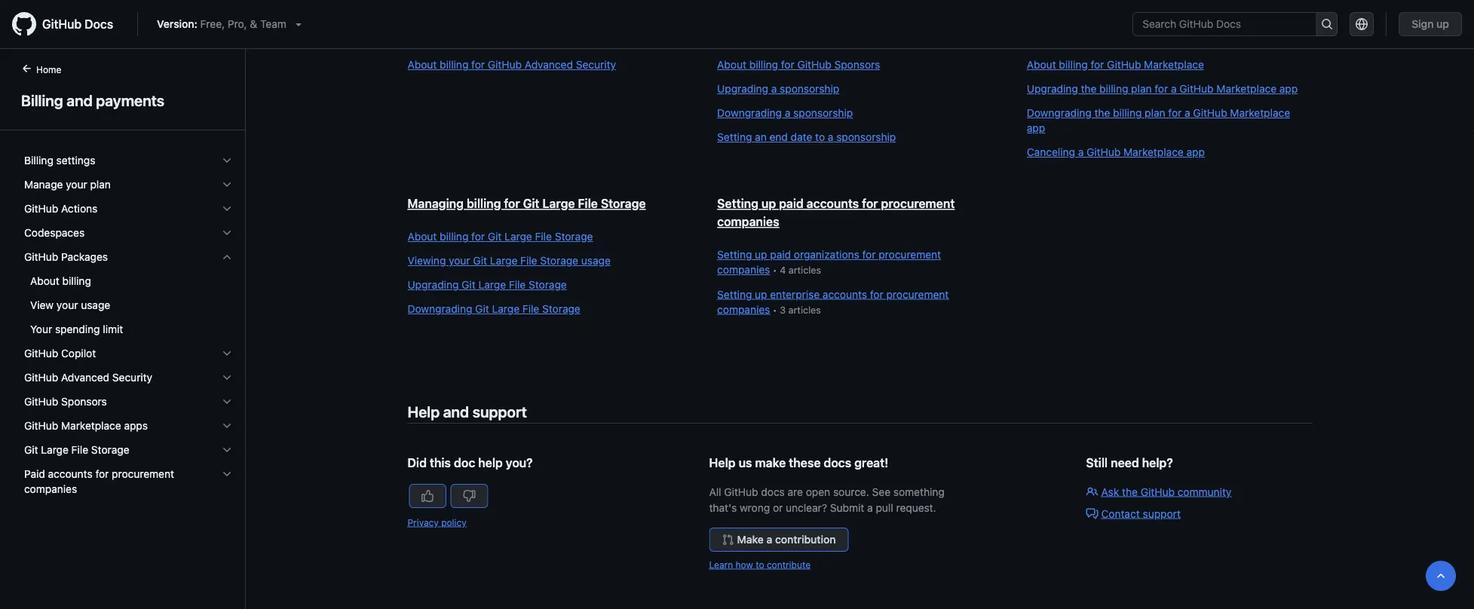 Task type: locate. For each thing, give the bounding box(es) containing it.
sponsorship down downgrading a sponsorship link
[[837, 131, 896, 143]]

0 vertical spatial security
[[576, 58, 616, 71]]

to right date
[[815, 131, 825, 143]]

upgrading git large file storage link
[[408, 278, 687, 293]]

accounts inside setting up paid accounts for procurement companies
[[807, 196, 859, 211]]

0 horizontal spatial advanced
[[61, 371, 109, 384]]

contribute
[[767, 560, 811, 570]]

0 vertical spatial advanced
[[525, 58, 573, 71]]

about billing for github advanced security
[[408, 58, 616, 71]]

1 horizontal spatial to
[[815, 131, 825, 143]]

companies inside setting up paid accounts for procurement companies
[[717, 215, 780, 229]]

2 vertical spatial plan
[[90, 178, 111, 191]]

1 vertical spatial accounts
[[823, 288, 867, 301]]

2 github packages element from the top
[[12, 269, 245, 342]]

for inside "setting up paid organizations for procurement companies"
[[862, 249, 876, 261]]

sponsors up upgrading a sponsorship link
[[835, 58, 880, 71]]

0 horizontal spatial managing
[[408, 196, 464, 211]]

1 horizontal spatial docs
[[824, 456, 852, 470]]

git up viewing your git large file storage usage
[[488, 230, 502, 243]]

0 vertical spatial support
[[473, 403, 527, 420]]

for
[[1124, 25, 1140, 39], [471, 58, 485, 71], [781, 58, 795, 71], [1091, 58, 1104, 71], [1155, 83, 1168, 95], [1169, 107, 1182, 119], [504, 196, 520, 211], [862, 196, 878, 211], [471, 230, 485, 243], [862, 249, 876, 261], [870, 288, 884, 301], [95, 468, 109, 480]]

2 vertical spatial app
[[1187, 146, 1205, 158]]

1 vertical spatial app
[[1027, 122, 1045, 134]]

plan inside downgrading the billing plan for a github marketplace app
[[1145, 107, 1166, 119]]

0 vertical spatial sponsors
[[835, 58, 880, 71]]

downgrading down viewing
[[408, 303, 472, 315]]

1 • from the top
[[773, 265, 777, 276]]

3 sc 9kayk9 0 image from the top
[[221, 227, 233, 239]]

downgrading the billing plan for a github marketplace app link
[[1027, 106, 1307, 136]]

a inside all github docs are open source. see something that's wrong or unclear? submit a pull request.
[[867, 502, 873, 514]]

large down about billing for git large file storage
[[490, 255, 518, 267]]

setting up enterprise accounts for procurement companies
[[717, 288, 949, 316]]

2 setting from the top
[[717, 196, 759, 211]]

1 horizontal spatial downgrading
[[717, 107, 782, 119]]

1 vertical spatial plan
[[1145, 107, 1166, 119]]

help left us
[[709, 456, 736, 470]]

something
[[894, 486, 945, 498]]

request.
[[896, 502, 936, 514]]

a down about billing for github marketplace link
[[1171, 83, 1177, 95]]

your down settings
[[66, 178, 87, 191]]

0 horizontal spatial help
[[408, 403, 440, 420]]

1 vertical spatial •
[[773, 304, 777, 315]]

1 vertical spatial sponsors
[[61, 396, 107, 408]]

are
[[788, 486, 803, 498]]

support down ask the github community link
[[1143, 508, 1181, 520]]

0 horizontal spatial app
[[1027, 122, 1045, 134]]

0 horizontal spatial usage
[[81, 299, 110, 311]]

paid inside "setting up paid organizations for procurement companies"
[[770, 249, 791, 261]]

ask the github community
[[1102, 486, 1232, 498]]

your spending limit link
[[18, 318, 239, 342]]

setting inside setting up paid accounts for procurement companies
[[717, 196, 759, 211]]

up for sign up
[[1437, 18, 1450, 30]]

up for setting up enterprise accounts for procurement companies
[[755, 288, 767, 301]]

upgrading a sponsorship link
[[717, 81, 997, 97]]

see
[[872, 486, 891, 498]]

paid
[[779, 196, 804, 211], [770, 249, 791, 261]]

0 vertical spatial accounts
[[807, 196, 859, 211]]

4 sc 9kayk9 0 image from the top
[[221, 396, 233, 408]]

plan down upgrading the billing plan for a github marketplace app
[[1145, 107, 1166, 119]]

companies left 4
[[717, 264, 770, 276]]

billing inside dropdown button
[[24, 154, 53, 167]]

apps down github sponsors dropdown button
[[124, 420, 148, 432]]

select language: current language is english image
[[1356, 18, 1368, 30]]

upgrading down viewing
[[408, 279, 459, 291]]

procurement inside setting up enterprise accounts for procurement companies
[[887, 288, 949, 301]]

0 horizontal spatial and
[[67, 91, 93, 109]]

sc 9kayk9 0 image inside github copilot dropdown button
[[221, 348, 233, 360]]

0 vertical spatial managing
[[1027, 25, 1083, 39]]

companies left 3
[[717, 303, 770, 316]]

0 horizontal spatial to
[[756, 560, 764, 570]]

github sponsors
[[24, 396, 107, 408]]

sc 9kayk9 0 image for github marketplace apps
[[221, 420, 233, 432]]

1 vertical spatial sponsorship
[[794, 107, 853, 119]]

file down the "github marketplace apps"
[[71, 444, 88, 456]]

2 horizontal spatial downgrading
[[1027, 107, 1092, 119]]

sc 9kayk9 0 image inside git large file storage dropdown button
[[221, 444, 233, 456]]

marketplace
[[1186, 25, 1256, 39], [1144, 58, 1204, 71], [1217, 83, 1277, 95], [1230, 107, 1290, 119], [1124, 146, 1184, 158], [61, 420, 121, 432]]

the for ask
[[1122, 486, 1138, 498]]

wrong
[[740, 502, 770, 514]]

companies up • 4 articles
[[717, 215, 780, 229]]

1 horizontal spatial support
[[1143, 508, 1181, 520]]

companies for setting up paid organizations for procurement companies
[[717, 264, 770, 276]]

docs inside all github docs are open source. see something that's wrong or unclear? submit a pull request.
[[761, 486, 785, 498]]

the inside upgrading the billing plan for a github marketplace app link
[[1081, 83, 1097, 95]]

plan up actions
[[90, 178, 111, 191]]

2 articles from the top
[[789, 304, 821, 315]]

make
[[755, 456, 786, 470]]

github packages element
[[12, 245, 245, 342], [12, 269, 245, 342]]

github copilot
[[24, 347, 96, 360]]

2 vertical spatial sponsorship
[[837, 131, 896, 143]]

articles
[[789, 265, 821, 276], [789, 304, 821, 315]]

0 vertical spatial app
[[1280, 83, 1298, 95]]

about billing for github sponsors
[[717, 58, 880, 71]]

billing up manage at the left top of the page
[[24, 154, 53, 167]]

sc 9kayk9 0 image inside github sponsors dropdown button
[[221, 396, 233, 408]]

file down about billing for git large file storage link
[[520, 255, 537, 267]]

1 horizontal spatial upgrading
[[717, 83, 769, 95]]

articles down enterprise
[[789, 304, 821, 315]]

plan for downgrading
[[1145, 107, 1166, 119]]

accounts down "setting up paid organizations for procurement companies"
[[823, 288, 867, 301]]

you?
[[506, 456, 533, 470]]

still need help?
[[1086, 456, 1173, 470]]

manage your plan button
[[18, 173, 239, 197]]

sc 9kayk9 0 image inside billing settings dropdown button
[[221, 155, 233, 167]]

pull
[[876, 502, 894, 514]]

a right date
[[828, 131, 834, 143]]

up inside setting up enterprise accounts for procurement companies
[[755, 288, 767, 301]]

large up the "paid"
[[41, 444, 69, 456]]

1 vertical spatial help
[[709, 456, 736, 470]]

triangle down image
[[292, 18, 305, 30]]

6 sc 9kayk9 0 image from the top
[[221, 468, 233, 480]]

your right viewing
[[449, 255, 470, 267]]

apps left search icon on the top
[[1259, 25, 1287, 39]]

pro,
[[228, 18, 247, 30]]

3 setting from the top
[[717, 249, 752, 261]]

or
[[773, 502, 783, 514]]

usage inside viewing your git large file storage usage link
[[581, 255, 611, 267]]

procurement inside setting up paid accounts for procurement companies
[[881, 196, 955, 211]]

2 vertical spatial the
[[1122, 486, 1138, 498]]

accounts inside setting up enterprise accounts for procurement companies
[[823, 288, 867, 301]]

procurement inside paid accounts for procurement companies
[[112, 468, 174, 480]]

1 horizontal spatial and
[[443, 403, 469, 420]]

apps
[[1259, 25, 1287, 39], [124, 420, 148, 432]]

1 setting from the top
[[717, 131, 752, 143]]

github marketplace apps
[[24, 420, 148, 432]]

source.
[[833, 486, 869, 498]]

1 horizontal spatial sponsors
[[835, 58, 880, 71]]

1 vertical spatial to
[[756, 560, 764, 570]]

• left 4
[[773, 265, 777, 276]]

sc 9kayk9 0 image for billing settings
[[221, 155, 233, 167]]

0 horizontal spatial apps
[[124, 420, 148, 432]]

the right ask
[[1122, 486, 1138, 498]]

paid up 4
[[770, 249, 791, 261]]

1 vertical spatial advanced
[[61, 371, 109, 384]]

procurement inside "setting up paid organizations for procurement companies"
[[879, 249, 941, 261]]

actions
[[61, 203, 98, 215]]

companies inside setting up enterprise accounts for procurement companies
[[717, 303, 770, 316]]

managing up viewing
[[408, 196, 464, 211]]

setting inside "setting up paid organizations for procurement companies"
[[717, 249, 752, 261]]

and for help
[[443, 403, 469, 420]]

help up the did
[[408, 403, 440, 420]]

billing for about billing for github advanced security
[[440, 58, 469, 71]]

did this doc help you?
[[408, 456, 533, 470]]

about billing for github marketplace link
[[1027, 57, 1307, 72]]

a down upgrading the billing plan for a github marketplace app link
[[1185, 107, 1191, 119]]

to right how
[[756, 560, 764, 570]]

1 github packages element from the top
[[12, 245, 245, 342]]

0 vertical spatial your
[[66, 178, 87, 191]]

0 vertical spatial sponsorship
[[780, 83, 840, 95]]

1 sc 9kayk9 0 image from the top
[[221, 179, 233, 191]]

0 horizontal spatial downgrading
[[408, 303, 472, 315]]

0 horizontal spatial support
[[473, 403, 527, 420]]

articles for enterprise
[[789, 304, 821, 315]]

2 • from the top
[[773, 304, 777, 315]]

1 vertical spatial billing
[[24, 154, 53, 167]]

manage your plan
[[24, 178, 111, 191]]

articles right 4
[[789, 265, 821, 276]]

codespaces
[[24, 227, 85, 239]]

upgrading up canceling
[[1027, 83, 1078, 95]]

downgrading up canceling
[[1027, 107, 1092, 119]]

0 horizontal spatial security
[[112, 371, 152, 384]]

help us make these docs great!
[[709, 456, 889, 470]]

paid up the organizations
[[779, 196, 804, 211]]

1 vertical spatial and
[[443, 403, 469, 420]]

managing up about billing for github marketplace
[[1027, 25, 1083, 39]]

5 sc 9kayk9 0 image from the top
[[221, 444, 233, 456]]

Search GitHub Docs search field
[[1134, 13, 1316, 35]]

usage down about billing for git large file storage link
[[581, 255, 611, 267]]

sponsors up the "github marketplace apps"
[[61, 396, 107, 408]]

0 vertical spatial docs
[[824, 456, 852, 470]]

sc 9kayk9 0 image inside github packages dropdown button
[[221, 251, 233, 263]]

1 vertical spatial your
[[449, 255, 470, 267]]

2 vertical spatial your
[[57, 299, 78, 311]]

accounts down git large file storage
[[48, 468, 93, 480]]

1 vertical spatial apps
[[124, 420, 148, 432]]

1 horizontal spatial app
[[1187, 146, 1205, 158]]

your inside github packages element
[[57, 299, 78, 311]]

contact
[[1102, 508, 1140, 520]]

setting inside setting up enterprise accounts for procurement companies
[[717, 288, 752, 301]]

about billing for git large file storage
[[408, 230, 593, 243]]

setting for setting an end date to a sponsorship
[[717, 131, 752, 143]]

setting up paid accounts for procurement companies link
[[717, 196, 955, 229]]

github packages element containing about billing
[[12, 269, 245, 342]]

and down home link
[[67, 91, 93, 109]]

sc 9kayk9 0 image
[[221, 179, 233, 191], [221, 203, 233, 215], [221, 227, 233, 239], [221, 251, 233, 263], [221, 444, 233, 456], [221, 468, 233, 480]]

sponsorship down about billing for github sponsors on the top of page
[[780, 83, 840, 95]]

sc 9kayk9 0 image inside manage your plan dropdown button
[[221, 179, 233, 191]]

1 horizontal spatial advanced
[[525, 58, 573, 71]]

0 vertical spatial apps
[[1259, 25, 1287, 39]]

about for about billing for github advanced security
[[717, 58, 747, 71]]

for inside downgrading the billing plan for a github marketplace app
[[1169, 107, 1182, 119]]

1 vertical spatial managing
[[408, 196, 464, 211]]

support up help at the bottom left of the page
[[473, 403, 527, 420]]

downgrading inside downgrading the billing plan for a github marketplace app
[[1027, 107, 1092, 119]]

docs
[[824, 456, 852, 470], [761, 486, 785, 498]]

0 vertical spatial to
[[815, 131, 825, 143]]

sc 9kayk9 0 image inside codespaces dropdown button
[[221, 227, 233, 239]]

learn how to contribute
[[709, 560, 811, 570]]

a up downgrading a sponsorship
[[771, 83, 777, 95]]

large inside dropdown button
[[41, 444, 69, 456]]

paid for organizations
[[770, 249, 791, 261]]

sc 9kayk9 0 image for github advanced security
[[221, 372, 233, 384]]

for inside setting up paid accounts for procurement companies
[[862, 196, 878, 211]]

sc 9kayk9 0 image inside paid accounts for procurement companies dropdown button
[[221, 468, 233, 480]]

git
[[523, 196, 540, 211], [488, 230, 502, 243], [473, 255, 487, 267], [462, 279, 476, 291], [475, 303, 489, 315], [24, 444, 38, 456]]

2 vertical spatial accounts
[[48, 468, 93, 480]]

up
[[1437, 18, 1450, 30], [762, 196, 776, 211], [755, 249, 767, 261], [755, 288, 767, 301]]

usage inside view your usage link
[[81, 299, 110, 311]]

0 horizontal spatial docs
[[761, 486, 785, 498]]

• 3 articles
[[770, 304, 821, 315]]

the inside downgrading the billing plan for a github marketplace app
[[1095, 107, 1110, 119]]

plan for upgrading
[[1131, 83, 1152, 95]]

0 vertical spatial the
[[1081, 83, 1097, 95]]

tooltip
[[1426, 561, 1456, 591]]

1 vertical spatial security
[[112, 371, 152, 384]]

docs up source.
[[824, 456, 852, 470]]

the up canceling a github marketplace app
[[1095, 107, 1110, 119]]

billing settings
[[24, 154, 95, 167]]

app for upgrading the billing plan for a github marketplace app
[[1280, 83, 1298, 95]]

your down about billing
[[57, 299, 78, 311]]

0 vertical spatial articles
[[789, 265, 821, 276]]

file inside dropdown button
[[71, 444, 88, 456]]

companies inside paid accounts for procurement companies
[[24, 483, 77, 496]]

github actions
[[24, 203, 98, 215]]

0 vertical spatial plan
[[1131, 83, 1152, 95]]

4 setting from the top
[[717, 288, 752, 301]]

and for billing
[[67, 91, 93, 109]]

your inside dropdown button
[[66, 178, 87, 191]]

plan
[[1131, 83, 1152, 95], [1145, 107, 1166, 119], [90, 178, 111, 191]]

sc 9kayk9 0 image inside github advanced security dropdown button
[[221, 372, 233, 384]]

0 vertical spatial usage
[[581, 255, 611, 267]]

companies inside "setting up paid organizations for procurement companies"
[[717, 264, 770, 276]]

large up about billing for git large file storage link
[[543, 196, 575, 211]]

git up the "paid"
[[24, 444, 38, 456]]

still
[[1086, 456, 1108, 470]]

5 sc 9kayk9 0 image from the top
[[221, 420, 233, 432]]

organizations
[[794, 249, 860, 261]]

setting for setting up paid accounts for procurement companies
[[717, 196, 759, 211]]

2 horizontal spatial app
[[1280, 83, 1298, 95]]

sponsors inside dropdown button
[[61, 396, 107, 408]]

1 horizontal spatial usage
[[581, 255, 611, 267]]

downgrading up an
[[717, 107, 782, 119]]

1 vertical spatial docs
[[761, 486, 785, 498]]

0 vertical spatial billing
[[21, 91, 63, 109]]

plan down about billing for github marketplace link
[[1131, 83, 1152, 95]]

for inside setting up enterprise accounts for procurement companies
[[870, 288, 884, 301]]

sponsorship up setting an end date to a sponsorship
[[794, 107, 853, 119]]

sc 9kayk9 0 image inside github actions dropdown button
[[221, 203, 233, 215]]

1 vertical spatial paid
[[770, 249, 791, 261]]

the for upgrading
[[1081, 83, 1097, 95]]

sign up
[[1412, 18, 1450, 30]]

the down about billing for github marketplace
[[1081, 83, 1097, 95]]

1 horizontal spatial help
[[709, 456, 736, 470]]

enterprise
[[770, 288, 820, 301]]

and up doc
[[443, 403, 469, 420]]

accounts up the organizations
[[807, 196, 859, 211]]

a
[[771, 83, 777, 95], [1171, 83, 1177, 95], [785, 107, 791, 119], [1185, 107, 1191, 119], [828, 131, 834, 143], [1078, 146, 1084, 158], [867, 502, 873, 514], [767, 534, 773, 546]]

billing inside github packages element
[[62, 275, 91, 287]]

sc 9kayk9 0 image for github actions
[[221, 203, 233, 215]]

a left pull
[[867, 502, 873, 514]]

3 sc 9kayk9 0 image from the top
[[221, 372, 233, 384]]

did this doc help you? option group
[[408, 484, 616, 508]]

1 vertical spatial usage
[[81, 299, 110, 311]]

1 horizontal spatial managing
[[1027, 25, 1083, 39]]

• left 3
[[773, 304, 777, 315]]

docs up 'or'
[[761, 486, 785, 498]]

support
[[473, 403, 527, 420], [1143, 508, 1181, 520]]

0 vertical spatial and
[[67, 91, 93, 109]]

billing for billing settings
[[24, 154, 53, 167]]

1 vertical spatial the
[[1095, 107, 1110, 119]]

app inside downgrading the billing plan for a github marketplace app
[[1027, 122, 1045, 134]]

sc 9kayk9 0 image inside github marketplace apps dropdown button
[[221, 420, 233, 432]]

1 sc 9kayk9 0 image from the top
[[221, 155, 233, 167]]

sc 9kayk9 0 image
[[221, 155, 233, 167], [221, 348, 233, 360], [221, 372, 233, 384], [221, 396, 233, 408], [221, 420, 233, 432]]

0 vertical spatial •
[[773, 265, 777, 276]]

scroll to top image
[[1435, 570, 1447, 582]]

up inside setting up paid accounts for procurement companies
[[762, 196, 776, 211]]

spending
[[55, 323, 100, 336]]

about billing for git large file storage link
[[408, 229, 687, 244]]

billing down home link
[[21, 91, 63, 109]]

managing billing for github marketplace apps link
[[1027, 25, 1287, 39]]

procurement for setting up paid accounts for procurement companies
[[881, 196, 955, 211]]

0 horizontal spatial sponsors
[[61, 396, 107, 408]]

1 articles from the top
[[789, 265, 821, 276]]

up inside "setting up paid organizations for procurement companies"
[[755, 249, 767, 261]]

for inside paid accounts for procurement companies
[[95, 468, 109, 480]]

apps inside github marketplace apps dropdown button
[[124, 420, 148, 432]]

advanced inside github advanced security dropdown button
[[61, 371, 109, 384]]

limit
[[103, 323, 123, 336]]

large up viewing your git large file storage usage
[[505, 230, 532, 243]]

accounts for enterprise
[[823, 288, 867, 301]]

2 sc 9kayk9 0 image from the top
[[221, 203, 233, 215]]

2 horizontal spatial upgrading
[[1027, 83, 1078, 95]]

setting for setting up enterprise accounts for procurement companies
[[717, 288, 752, 301]]

None search field
[[1133, 12, 1338, 36]]

0 vertical spatial paid
[[779, 196, 804, 211]]

1 vertical spatial articles
[[789, 304, 821, 315]]

2 sc 9kayk9 0 image from the top
[[221, 348, 233, 360]]

4 sc 9kayk9 0 image from the top
[[221, 251, 233, 263]]

paid inside setting up paid accounts for procurement companies
[[779, 196, 804, 211]]

setting
[[717, 131, 752, 143], [717, 196, 759, 211], [717, 249, 752, 261], [717, 288, 752, 301]]

search image
[[1321, 18, 1333, 30]]

upgrading for about billing for github advanced security
[[717, 83, 769, 95]]

companies down the "paid"
[[24, 483, 77, 496]]

managing billing for git large file storage
[[408, 196, 646, 211]]

file up about billing for git large file storage link
[[578, 196, 598, 211]]

about
[[408, 58, 437, 71], [717, 58, 747, 71], [1027, 58, 1056, 71], [408, 230, 437, 243], [30, 275, 59, 287]]

1 horizontal spatial apps
[[1259, 25, 1287, 39]]

help
[[408, 403, 440, 420], [709, 456, 736, 470]]

1 vertical spatial support
[[1143, 508, 1181, 520]]

app for downgrading the billing plan for a github marketplace app
[[1027, 122, 1045, 134]]

github packages
[[24, 251, 108, 263]]

git up downgrading git large file storage
[[462, 279, 476, 291]]

storage
[[601, 196, 646, 211], [555, 230, 593, 243], [540, 255, 578, 267], [529, 279, 567, 291], [542, 303, 581, 315], [91, 444, 129, 456]]

upgrading up downgrading a sponsorship
[[717, 83, 769, 95]]

submit
[[830, 502, 865, 514]]

0 vertical spatial help
[[408, 403, 440, 420]]

billing and payments element
[[0, 61, 246, 608]]

setting up paid accounts for procurement companies
[[717, 196, 955, 229]]

usage up limit
[[81, 299, 110, 311]]



Task type: vqa. For each thing, say whether or not it's contained in the screenshot.
Your spending limit
yes



Task type: describe. For each thing, give the bounding box(es) containing it.
billing for managing billing for git large file storage
[[467, 196, 501, 211]]

free,
[[200, 18, 225, 30]]

make
[[737, 534, 764, 546]]

downgrading for about billing for github advanced security
[[717, 107, 782, 119]]

did
[[408, 456, 427, 470]]

that's
[[709, 502, 737, 514]]

docs
[[85, 17, 113, 31]]

managing billing for git large file storage link
[[408, 196, 646, 211]]

companies for setting up paid accounts for procurement companies
[[717, 215, 780, 229]]

paid for accounts
[[779, 196, 804, 211]]

about billing link
[[18, 269, 239, 293]]

github advanced security
[[24, 371, 152, 384]]

contribution
[[775, 534, 836, 546]]

billing for about billing for github marketplace
[[1059, 58, 1088, 71]]

home link
[[15, 63, 85, 78]]

security inside dropdown button
[[112, 371, 152, 384]]

view your usage
[[30, 299, 110, 311]]

sign up link
[[1399, 12, 1462, 36]]

storage inside dropdown button
[[91, 444, 129, 456]]

sc 9kayk9 0 image for github sponsors
[[221, 396, 233, 408]]

help for help us make these docs great!
[[709, 456, 736, 470]]

sc 9kayk9 0 image for github packages
[[221, 251, 233, 263]]

up for setting up paid accounts for procurement companies
[[762, 196, 776, 211]]

a right canceling
[[1078, 146, 1084, 158]]

advanced inside about billing for github advanced security link
[[525, 58, 573, 71]]

marketplace inside dropdown button
[[61, 420, 121, 432]]

upgrading the billing plan for a github marketplace app
[[1027, 83, 1298, 95]]

github inside all github docs are open source. see something that's wrong or unclear? submit a pull request.
[[724, 486, 758, 498]]

about billing for github advanced security link
[[408, 57, 687, 72]]

4
[[780, 265, 786, 276]]

ask the github community link
[[1086, 486, 1232, 498]]

canceling
[[1027, 146, 1075, 158]]

payments
[[96, 91, 164, 109]]

file down upgrading git large file storage link
[[523, 303, 539, 315]]

codespaces button
[[18, 221, 239, 245]]

companies for setting up enterprise accounts for procurement companies
[[717, 303, 770, 316]]

github docs
[[42, 17, 113, 31]]

• for enterprise
[[773, 304, 777, 315]]

privacy policy link
[[408, 517, 467, 528]]

help for help and support
[[408, 403, 440, 420]]

a inside downgrading the billing plan for a github marketplace app
[[1185, 107, 1191, 119]]

your for view
[[57, 299, 78, 311]]

sc 9kayk9 0 image for paid accounts for procurement companies
[[221, 468, 233, 480]]

need
[[1111, 456, 1139, 470]]

downgrading the billing plan for a github marketplace app
[[1027, 107, 1290, 134]]

setting for setting up paid organizations for procurement companies
[[717, 249, 752, 261]]

upgrading git large file storage
[[408, 279, 567, 291]]

billing for about billing for git large file storage
[[440, 230, 469, 243]]

managing for managing billing for git large file storage
[[408, 196, 464, 211]]

privacy policy
[[408, 517, 467, 528]]

how
[[736, 560, 753, 570]]

about for managing billing for git large file storage
[[408, 230, 437, 243]]

end
[[770, 131, 788, 143]]

procurement for setting up paid organizations for procurement companies
[[879, 249, 941, 261]]

downgrading for managing billing for github marketplace apps
[[1027, 107, 1092, 119]]

viewing your git large file storage usage
[[408, 255, 611, 267]]

sponsorship for downgrading a sponsorship
[[794, 107, 853, 119]]

file up viewing your git large file storage usage link
[[535, 230, 552, 243]]

git large file storage
[[24, 444, 129, 456]]

about for managing billing for github marketplace apps
[[1027, 58, 1056, 71]]

setting up paid organizations for procurement companies
[[717, 249, 941, 276]]

0 horizontal spatial upgrading
[[408, 279, 459, 291]]

an
[[755, 131, 767, 143]]

ask
[[1102, 486, 1119, 498]]

github marketplace apps button
[[18, 414, 239, 438]]

this
[[430, 456, 451, 470]]

community
[[1178, 486, 1232, 498]]

a right make at bottom
[[767, 534, 773, 546]]

github actions button
[[18, 197, 239, 221]]

large down the upgrading git large file storage
[[492, 303, 520, 315]]

a up end
[[785, 107, 791, 119]]

learn
[[709, 560, 733, 570]]

billing for billing and payments
[[21, 91, 63, 109]]

downgrading a sponsorship link
[[717, 106, 997, 121]]

sc 9kayk9 0 image for git large file storage
[[221, 444, 233, 456]]

git down the upgrading git large file storage
[[475, 303, 489, 315]]

your
[[30, 323, 52, 336]]

sc 9kayk9 0 image for codespaces
[[221, 227, 233, 239]]

billing for managing billing for github marketplace apps
[[1086, 25, 1121, 39]]

all github docs are open source. see something that's wrong or unclear? submit a pull request.
[[709, 486, 945, 514]]

about inside billing and payments element
[[30, 275, 59, 287]]

git up about billing for git large file storage link
[[523, 196, 540, 211]]

unclear?
[[786, 502, 827, 514]]

help?
[[1142, 456, 1173, 470]]

sponsorship for upgrading a sponsorship
[[780, 83, 840, 95]]

all
[[709, 486, 721, 498]]

accounts for paid
[[807, 196, 859, 211]]

learn how to contribute link
[[709, 560, 811, 570]]

github sponsors button
[[18, 390, 239, 414]]

managing for managing billing for github marketplace apps
[[1027, 25, 1083, 39]]

contact support
[[1102, 508, 1181, 520]]

git up the upgrading git large file storage
[[473, 255, 487, 267]]

1 horizontal spatial security
[[576, 58, 616, 71]]

privacy
[[408, 517, 439, 528]]

open
[[806, 486, 831, 498]]

accounts inside paid accounts for procurement companies
[[48, 468, 93, 480]]

billing for about billing
[[62, 275, 91, 287]]

your for viewing
[[449, 255, 470, 267]]

plan inside dropdown button
[[90, 178, 111, 191]]

articles for paid
[[789, 265, 821, 276]]

billing for about billing for github sponsors
[[749, 58, 778, 71]]

github advanced security button
[[18, 366, 239, 390]]

about billing for github sponsors link
[[717, 57, 997, 72]]

about billing for github marketplace
[[1027, 58, 1204, 71]]

billing settings button
[[18, 149, 239, 173]]

setting an end date to a sponsorship link
[[717, 130, 997, 145]]

sc 9kayk9 0 image for manage your plan
[[221, 179, 233, 191]]

date
[[791, 131, 813, 143]]

up for setting up paid organizations for procurement companies
[[755, 249, 767, 261]]

downgrading git large file storage link
[[408, 302, 687, 317]]

view your usage link
[[18, 293, 239, 318]]

github packages button
[[18, 245, 239, 269]]

your spending limit
[[30, 323, 123, 336]]

downgrading a sponsorship
[[717, 107, 853, 119]]

make a contribution
[[737, 534, 836, 546]]

large up downgrading git large file storage
[[479, 279, 506, 291]]

help
[[478, 456, 503, 470]]

great!
[[855, 456, 889, 470]]

billing and payments link
[[18, 89, 227, 112]]

managing billing for github marketplace apps
[[1027, 25, 1287, 39]]

github docs link
[[12, 12, 125, 36]]

• for paid
[[773, 265, 777, 276]]

billing inside downgrading the billing plan for a github marketplace app
[[1113, 107, 1142, 119]]

git inside dropdown button
[[24, 444, 38, 456]]

github packages element containing github packages
[[12, 245, 245, 342]]

the for downgrading
[[1095, 107, 1110, 119]]

paid accounts for procurement companies
[[24, 468, 174, 496]]

upgrading for managing billing for github marketplace apps
[[1027, 83, 1078, 95]]

view
[[30, 299, 54, 311]]

version: free, pro, & team
[[157, 18, 286, 30]]

3
[[780, 304, 786, 315]]

marketplace inside downgrading the billing plan for a github marketplace app
[[1230, 107, 1290, 119]]

github inside downgrading the billing plan for a github marketplace app
[[1193, 107, 1228, 119]]

sc 9kayk9 0 image for github copilot
[[221, 348, 233, 360]]

home
[[36, 64, 61, 75]]

procurement for setting up enterprise accounts for procurement companies
[[887, 288, 949, 301]]

file down viewing your git large file storage usage
[[509, 279, 526, 291]]

your for manage
[[66, 178, 87, 191]]

make a contribution link
[[709, 528, 849, 552]]

these
[[789, 456, 821, 470]]

copilot
[[61, 347, 96, 360]]

team
[[260, 18, 286, 30]]

• 4 articles
[[770, 265, 821, 276]]

upgrading a sponsorship
[[717, 83, 840, 95]]



